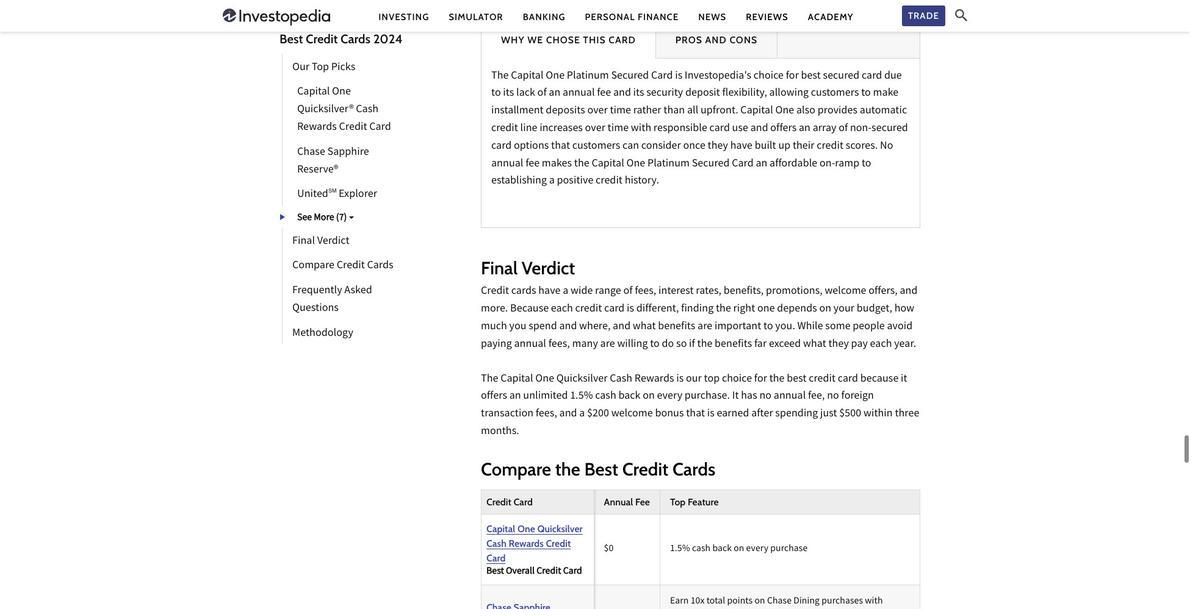 Task type: vqa. For each thing, say whether or not it's contained in the screenshot.
Questions
yes



Task type: describe. For each thing, give the bounding box(es) containing it.
1 vertical spatial top
[[670, 497, 686, 508]]

card left due
[[862, 68, 882, 85]]

annual
[[604, 497, 633, 508]]

credit inside capital one® savorone® cash rewards credit card
[[364, 230, 392, 246]]

has
[[741, 389, 758, 406]]

ink business preferred℠ credit card link
[[282, 206, 423, 249]]

that inside the capital one platinum secured card is investopedia's choice for best secured card due to its lack of an annual fee and its security deposit flexibility, allowing customers to make installment deposits over time rather than all upfront. capital one also provides automatic credit line increases over time with responsible card use and offers an array of non-secured card options that customers can consider once they have built up their credit scores. no annual fee makes the capital one platinum secured card an affordable on-ramp to establishing a positive credit history.
[[551, 139, 570, 155]]

ink
[[297, 212, 312, 229]]

credit left history.
[[596, 174, 623, 190]]

lack
[[517, 86, 535, 102]]

is inside 'final verdict credit cards have a wide range of fees, interest rates, benefits, promotions, welcome offers, and more. because each credit card is different, finding the right one depends on your budget, how much you spend and where, and what benefits are important to you. while some people avoid paying annual fees, many are willing to do so if the benefits far exceed what they pay each year.'
[[627, 302, 634, 318]]

welcome inside the capital one quicksilver cash rewards is our top choice for the best credit card because it offers an unlimited 1.5% cash back on every purchase. it has no annual fee, no foreign transaction fees, and a $200 welcome bonus that is earned after spending just $500 within three months.
[[612, 407, 653, 423]]

capital one platinum secured
[[297, 212, 395, 246]]

we
[[528, 34, 544, 46]]

rewards for quicksilver
[[509, 539, 544, 550]]

1 horizontal spatial what
[[803, 337, 827, 353]]

cash inside the capital one quicksilver cash rewards is our top choice for the best credit card because it offers an unlimited 1.5% cash back on every purchase. it has no annual fee, no foreign transaction fees, and a $200 welcome bonus that is earned after spending just $500 within three months.
[[595, 389, 617, 406]]

card inside ink business preferred℠ credit card
[[328, 230, 349, 246]]

$0
[[604, 543, 614, 557]]

2 horizontal spatial secured
[[692, 156, 730, 173]]

one inside capital one quicksilver cash rewards credit card best overall credit card
[[518, 524, 535, 536]]

much
[[481, 319, 507, 336]]

rewards inside the capital one quicksilver cash rewards is our top choice for the best credit card because it offers an unlimited 1.5% cash back on every purchase. it has no annual fee, no foreign transaction fees, and a $200 welcome bonus that is earned after spending just $500 within three months.
[[635, 372, 674, 388]]

credit down the installment
[[492, 121, 518, 137]]

quicksilver inside capital one quicksilver cash rewards credit card best overall credit card
[[538, 524, 583, 536]]

compare credit cards link
[[282, 253, 394, 278]]

chase sapphire reserve®
[[297, 145, 369, 179]]

rewards for savorone®
[[322, 230, 362, 246]]

0 horizontal spatial points
[[727, 595, 753, 610]]

to left do
[[650, 337, 660, 353]]

if
[[689, 337, 695, 353]]

once
[[683, 139, 706, 155]]

2 horizontal spatial best
[[585, 459, 619, 480]]

offers,
[[869, 284, 898, 301]]

exceed
[[769, 337, 801, 353]]

0 vertical spatial time
[[610, 103, 631, 120]]

and up willing
[[613, 319, 631, 336]]

1 horizontal spatial 1.5%
[[670, 543, 690, 557]]

business
[[314, 212, 355, 229]]

travel
[[381, 212, 409, 229]]

on inside the capital one quicksilver cash rewards is our top choice for the best credit card because it offers an unlimited 1.5% cash back on every purchase. it has no annual fee, no foreign transaction fees, and a $200 welcome bonus that is earned after spending just $500 within three months.
[[643, 389, 655, 406]]

range
[[595, 284, 621, 301]]

pros and cons
[[676, 34, 758, 46]]

annual up establishing
[[492, 156, 524, 173]]

dining
[[794, 595, 820, 610]]

frequently asked questions link
[[282, 278, 408, 320]]

an up deposits
[[549, 86, 561, 102]]

reviews
[[746, 11, 789, 22]]

on left the purchase
[[734, 543, 745, 557]]

0 vertical spatial each
[[551, 302, 573, 318]]

credit inside compare credit cards link
[[337, 259, 365, 275]]

options
[[514, 139, 549, 155]]

chose
[[546, 34, 581, 46]]

have inside 'final verdict credit cards have a wide range of fees, interest rates, benefits, promotions, welcome offers, and more. because each credit card is different, finding the right one depends on your budget, how much you spend and where, and what benefits are important to you. while some people avoid paying annual fees, many are willing to do so if the benefits far exceed what they pay each year.'
[[539, 284, 561, 301]]

1 vertical spatial fee
[[526, 156, 540, 173]]

cons
[[730, 34, 758, 46]]

transaction
[[481, 407, 534, 423]]

2 its from the left
[[633, 86, 645, 102]]

1 vertical spatial platinum
[[648, 156, 690, 173]]

line
[[521, 121, 538, 137]]

and left security
[[614, 86, 631, 102]]

0 vertical spatial secured
[[611, 68, 649, 85]]

united℠ explorer link
[[282, 181, 377, 206]]

how
[[895, 302, 915, 318]]

they inside the capital one platinum secured card is investopedia's choice for best secured card due to its lack of an annual fee and its security deposit flexibility, allowing customers to make installment deposits over time rather than all upfront. capital one also provides automatic credit line increases over time with responsible card use and offers an array of non-secured card options that customers can consider once they have built up their credit scores. no annual fee makes the capital one platinum secured card an affordable on-ramp to establishing a positive credit history.
[[708, 139, 728, 155]]

1 horizontal spatial earn
[[751, 610, 769, 610]]

on inside 'final verdict credit cards have a wide range of fees, interest rates, benefits, promotions, welcome offers, and more. because each credit card is different, finding the right one depends on your budget, how much you spend and where, and what benefits are important to you. while some people avoid paying annual fees, many are willing to do so if the benefits far exceed what they pay each year.'
[[820, 302, 832, 318]]

banking
[[523, 11, 566, 22]]

best credit cards 2024
[[280, 31, 403, 46]]

best inside the capital one quicksilver cash rewards is our top choice for the best credit card because it offers an unlimited 1.5% cash back on every purchase. it has no annual fee, no foreign transaction fees, and a $200 welcome bonus that is earned after spending just $500 within three months.
[[787, 372, 807, 388]]

pay
[[851, 337, 868, 353]]

top feature
[[670, 497, 719, 508]]

reserve®
[[297, 162, 338, 179]]

personal finance
[[585, 11, 679, 22]]

that inside the capital one quicksilver cash rewards is our top choice for the best credit card because it offers an unlimited 1.5% cash back on every purchase. it has no annual fee, no foreign transaction fees, and a $200 welcome bonus that is earned after spending just $500 within three months.
[[686, 407, 705, 423]]

picks
[[331, 60, 356, 76]]

0 vertical spatial are
[[698, 319, 713, 336]]

security
[[647, 86, 683, 102]]

one inside the 'capital one platinum secured'
[[332, 212, 350, 229]]

foreign
[[842, 389, 874, 406]]

with inside 'earn 10x total points on chase dining purchases with ultimate rewards®. earn 5x total points on flights and 3x o'
[[865, 595, 883, 610]]

diamond
[[320, 212, 362, 229]]

card inside 'final verdict credit cards have a wide range of fees, interest rates, benefits, promotions, welcome offers, and more. because each credit card is different, finding the right one depends on your budget, how much you spend and where, and what benefits are important to you. while some people avoid paying annual fees, many are willing to do so if the benefits far exceed what they pay each year.'
[[604, 302, 625, 318]]

methodology link
[[282, 320, 353, 345]]

card inside citi® diamond preferred® credit card
[[328, 230, 349, 246]]

year.
[[895, 337, 917, 353]]

allowing
[[770, 86, 809, 102]]

0 vertical spatial over
[[588, 103, 608, 120]]

quicksilver inside the capital one quicksilver cash rewards is our top choice for the best credit card because it offers an unlimited 1.5% cash back on every purchase. it has no annual fee, no foreign transaction fees, and a $200 welcome bonus that is earned after spending just $500 within three months.
[[557, 372, 608, 388]]

annual inside 'final verdict credit cards have a wide range of fees, interest rates, benefits, promotions, welcome offers, and more. because each credit card is different, finding the right one depends on your budget, how much you spend and where, and what benefits are important to you. while some people avoid paying annual fees, many are willing to do so if the benefits far exceed what they pay each year.'
[[514, 337, 546, 353]]

capital one quicksilver® cash rewards credit card link
[[282, 79, 408, 139]]

world of hyatt credit card link
[[282, 206, 419, 231]]

ramp
[[835, 156, 860, 173]]

chase inside 'earn 10x total points on chase dining purchases with ultimate rewards®. earn 5x total points on flights and 3x o'
[[767, 595, 792, 610]]

of inside bank of america® travel rewards for students
[[323, 212, 334, 229]]

1 vertical spatial secured
[[872, 121, 908, 137]]

1 horizontal spatial cash
[[692, 543, 711, 557]]

capital one® savorone® cash rewards credit card
[[297, 212, 416, 246]]

from
[[297, 230, 321, 246]]

our top picks
[[292, 60, 356, 76]]

see more (7)
[[297, 212, 347, 226]]

annual fee
[[604, 497, 650, 508]]

positive
[[557, 174, 594, 190]]

world of hyatt credit card
[[297, 212, 419, 229]]

of inside 'final verdict credit cards have a wide range of fees, interest rates, benefits, promotions, welcome offers, and more. because each credit card is different, finding the right one depends on your budget, how much you spend and where, and what benefits are important to you. while some people avoid paying annual fees, many are willing to do so if the benefits far exceed what they pay each year.'
[[624, 284, 633, 301]]

ink business preferred℠ credit card
[[297, 212, 408, 246]]

is down purchase.
[[708, 407, 715, 423]]

back inside the capital one quicksilver cash rewards is our top choice for the best credit card because it offers an unlimited 1.5% cash back on every purchase. it has no annual fee, no foreign transaction fees, and a $200 welcome bonus that is earned after spending just $500 within three months.
[[619, 389, 641, 406]]

a inside the capital one quicksilver cash rewards is our top choice for the best credit card because it offers an unlimited 1.5% cash back on every purchase. it has no annual fee, no foreign transaction fees, and a $200 welcome bonus that is earned after spending just $500 within three months.
[[580, 407, 585, 423]]

rewards for america®
[[297, 230, 337, 246]]

every inside the capital one quicksilver cash rewards is our top choice for the best credit card because it offers an unlimited 1.5% cash back on every purchase. it has no annual fee, no foreign transaction fees, and a $200 welcome bonus that is earned after spending just $500 within three months.
[[657, 389, 683, 406]]

right
[[734, 302, 755, 318]]

choice inside the capital one platinum secured card is investopedia's choice for best secured card due to its lack of an annual fee and its security deposit flexibility, allowing customers to make installment deposits over time rather than all upfront. capital one also provides automatic credit line increases over time with responsible card use and offers an array of non-secured card options that customers can consider once they have built up their credit scores. no annual fee makes the capital one platinum secured card an affordable on-ramp to establishing a positive credit history.
[[754, 68, 784, 85]]

avoid
[[887, 319, 913, 336]]

express
[[370, 230, 405, 246]]

0 vertical spatial what
[[633, 319, 656, 336]]

personal
[[585, 11, 635, 22]]

while
[[798, 319, 823, 336]]

a inside 'final verdict credit cards have a wide range of fees, interest rates, benefits, promotions, welcome offers, and more. because each credit card is different, finding the right one depends on your budget, how much you spend and where, and what benefits are important to you. while some people avoid paying annual fees, many are willing to do so if the benefits far exceed what they pay each year.'
[[563, 284, 569, 301]]

they inside 'final verdict credit cards have a wide range of fees, interest rates, benefits, promotions, welcome offers, and more. because each credit card is different, finding the right one depends on your budget, how much you spend and where, and what benefits are important to you. while some people avoid paying annual fees, many are willing to do so if the benefits far exceed what they pay each year.'
[[829, 337, 849, 353]]

1 vertical spatial customers
[[573, 139, 621, 155]]

provides
[[818, 103, 858, 120]]

also
[[797, 103, 816, 120]]

finding
[[681, 302, 714, 318]]

0 vertical spatial secured
[[823, 68, 860, 85]]

credit up the on-
[[817, 139, 844, 155]]

feature
[[688, 497, 719, 508]]

cash inside blue cash preferred® card from american express
[[320, 212, 343, 229]]

cash for capital one® savorone® cash rewards credit card
[[297, 230, 320, 246]]

offers inside the capital one quicksilver cash rewards is our top choice for the best credit card because it offers an unlimited 1.5% cash back on every purchase. it has no annual fee, no foreign transaction fees, and a $200 welcome bonus that is earned after spending just $500 within three months.
[[481, 389, 507, 406]]

bank of america® travel rewards for students link
[[282, 206, 423, 249]]

1 horizontal spatial back
[[713, 543, 732, 557]]

it
[[732, 389, 739, 406]]

capital inside the 'capital one platinum secured'
[[297, 212, 329, 229]]

1 horizontal spatial customers
[[811, 86, 859, 102]]

0 vertical spatial benefits
[[658, 319, 696, 336]]

choice inside the capital one quicksilver cash rewards is our top choice for the best credit card because it offers an unlimited 1.5% cash back on every purchase. it has no annual fee, no foreign transaction fees, and a $200 welcome bonus that is earned after spending just $500 within three months.
[[722, 372, 752, 388]]

1.5% inside the capital one quicksilver cash rewards is our top choice for the best credit card because it offers an unlimited 1.5% cash back on every purchase. it has no annual fee, no foreign transaction fees, and a $200 welcome bonus that is earned after spending just $500 within three months.
[[570, 389, 593, 406]]

1 vertical spatial time
[[608, 121, 629, 137]]

trade link
[[902, 5, 946, 26]]

compare for compare credit cards
[[292, 259, 335, 275]]

blue cash preferred® card from american express
[[297, 212, 417, 246]]

citi® diamond preferred® credit card link
[[282, 206, 423, 249]]

0 vertical spatial fees,
[[635, 284, 657, 301]]

to down scores.
[[862, 156, 872, 173]]

for inside bank of america® travel rewards for students
[[339, 230, 354, 246]]

annual up deposits
[[563, 86, 595, 102]]

cards
[[511, 284, 536, 301]]

on left flights
[[830, 610, 841, 610]]

to left the 'make'
[[862, 86, 871, 102]]

just
[[821, 407, 838, 423]]

more.
[[481, 302, 508, 318]]

purchases
[[822, 595, 863, 610]]

students
[[356, 230, 398, 246]]

search image
[[956, 9, 968, 21]]

1 vertical spatial over
[[585, 121, 606, 137]]

simulator link
[[449, 11, 503, 24]]

frequently
[[292, 284, 342, 300]]

0 horizontal spatial earn
[[670, 595, 689, 610]]

credit inside capital one quicksilver® cash rewards credit card
[[339, 120, 367, 136]]

months.
[[481, 424, 519, 441]]

2 vertical spatial cards
[[673, 459, 716, 480]]

personal finance link
[[585, 11, 679, 24]]

final verdict credit cards have a wide range of fees, interest rates, benefits, promotions, welcome offers, and more. because each credit card is different, finding the right one depends on your budget, how much you spend and where, and what benefits are important to you. while some people avoid paying annual fees, many are willing to do so if the benefits far exceed what they pay each year.
[[481, 258, 918, 353]]

one inside the capital one quicksilver cash rewards is our top choice for the best credit card because it offers an unlimited 1.5% cash back on every purchase. it has no annual fee, no foreign transaction fees, and a $200 welcome bonus that is earned after spending just $500 within three months.
[[536, 372, 554, 388]]

have inside the capital one platinum secured card is investopedia's choice for best secured card due to its lack of an annual fee and its security deposit flexibility, allowing customers to make installment deposits over time rather than all upfront. capital one also provides automatic credit line increases over time with responsible card use and offers an array of non-secured card options that customers can consider once they have built up their credit scores. no annual fee makes the capital one platinum secured card an affordable on-ramp to establishing a positive credit history.
[[731, 139, 753, 155]]

deposit
[[686, 86, 720, 102]]

an inside the capital one quicksilver cash rewards is our top choice for the best credit card because it offers an unlimited 1.5% cash back on every purchase. it has no annual fee, no foreign transaction fees, and a $200 welcome bonus that is earned after spending just $500 within three months.
[[510, 389, 521, 406]]

and inside the capital one quicksilver cash rewards is our top choice for the best credit card because it offers an unlimited 1.5% cash back on every purchase. it has no annual fee, no foreign transaction fees, and a $200 welcome bonus that is earned after spending just $500 within three months.
[[560, 407, 577, 423]]

and up many
[[560, 319, 577, 336]]

the inside the capital one quicksilver cash rewards is our top choice for the best credit card because it offers an unlimited 1.5% cash back on every purchase. it has no annual fee, no foreign transaction fees, and a $200 welcome bonus that is earned after spending just $500 within three months.
[[770, 372, 785, 388]]

important
[[715, 319, 762, 336]]

0 horizontal spatial are
[[601, 337, 615, 353]]

with inside the capital one platinum secured card is investopedia's choice for best secured card due to its lack of an annual fee and its security deposit flexibility, allowing customers to make installment deposits over time rather than all upfront. capital one also provides automatic credit line increases over time with responsible card use and offers an array of non-secured card options that customers can consider once they have built up their credit scores. no annual fee makes the capital one platinum secured card an affordable on-ramp to establishing a positive credit history.
[[631, 121, 652, 137]]

capital inside capital one® savorone® cash rewards credit card
[[297, 212, 330, 229]]

cards for best credit cards 2024
[[341, 31, 371, 46]]

5x
[[771, 610, 780, 610]]

1 vertical spatial fees,
[[549, 337, 570, 353]]

annual inside the capital one quicksilver cash rewards is our top choice for the best credit card because it offers an unlimited 1.5% cash back on every purchase. it has no annual fee, no foreign transaction fees, and a $200 welcome bonus that is earned after spending just $500 within three months.
[[774, 389, 806, 406]]

a inside the capital one platinum secured card is investopedia's choice for best secured card due to its lack of an annual fee and its security deposit flexibility, allowing customers to make installment deposits over time rather than all upfront. capital one also provides automatic credit line increases over time with responsible card use and offers an array of non-secured card options that customers can consider once they have built up their credit scores. no annual fee makes the capital one platinum secured card an affordable on-ramp to establishing a positive credit history.
[[549, 174, 555, 190]]

the capital one platinum secured card is investopedia's choice for best secured card due to its lack of an annual fee and its security deposit flexibility, allowing customers to make installment deposits over time rather than all upfront. capital one also provides automatic credit line increases over time with responsible card use and offers an array of non-secured card options that customers can consider once they have built up their credit scores. no annual fee makes the capital one platinum secured card an affordable on-ramp to establishing a positive credit history.
[[492, 68, 908, 190]]

compare credit cards
[[292, 259, 394, 275]]

our
[[686, 372, 702, 388]]

cash inside the capital one quicksilver cash rewards is our top choice for the best credit card because it offers an unlimited 1.5% cash back on every purchase. it has no annual fee, no foreign transaction fees, and a $200 welcome bonus that is earned after spending just $500 within three months.
[[610, 372, 633, 388]]

interest
[[659, 284, 694, 301]]

1 horizontal spatial fee
[[597, 86, 611, 102]]



Task type: locate. For each thing, give the bounding box(es) containing it.
0 horizontal spatial that
[[551, 139, 570, 155]]

1 vertical spatial each
[[870, 337, 892, 353]]

best up allowing
[[801, 68, 821, 85]]

0 vertical spatial cards
[[341, 31, 371, 46]]

why
[[501, 34, 525, 46]]

welcome right $200
[[612, 407, 653, 423]]

1 horizontal spatial offers
[[771, 121, 797, 137]]

best up "spending"
[[787, 372, 807, 388]]

card inside the capital one quicksilver cash rewards is our top choice for the best credit card because it offers an unlimited 1.5% cash back on every purchase. it has no annual fee, no foreign transaction fees, and a $200 welcome bonus that is earned after spending just $500 within three months.
[[838, 372, 859, 388]]

1 horizontal spatial every
[[746, 543, 769, 557]]

of
[[538, 86, 547, 102], [839, 121, 848, 137], [323, 212, 334, 229], [327, 212, 338, 229], [624, 284, 633, 301]]

offers inside the capital one platinum secured card is investopedia's choice for best secured card due to its lack of an annual fee and its security deposit flexibility, allowing customers to make installment deposits over time rather than all upfront. capital one also provides automatic credit line increases over time with responsible card use and offers an array of non-secured card options that customers can consider once they have built up their credit scores. no annual fee makes the capital one platinum secured card an affordable on-ramp to establishing a positive credit history.
[[771, 121, 797, 137]]

back down willing
[[619, 389, 641, 406]]

total
[[707, 595, 725, 610], [782, 610, 801, 610]]

0 horizontal spatial have
[[539, 284, 561, 301]]

10x
[[691, 595, 705, 610]]

the inside the capital one platinum secured card is investopedia's choice for best secured card due to its lack of an annual fee and its security deposit flexibility, allowing customers to make installment deposits over time rather than all upfront. capital one also provides automatic credit line increases over time with responsible card use and offers an array of non-secured card options that customers can consider once they have built up their credit scores. no annual fee makes the capital one platinum secured card an affordable on-ramp to establishing a positive credit history.
[[492, 68, 509, 85]]

1 horizontal spatial have
[[731, 139, 753, 155]]

0 vertical spatial that
[[551, 139, 570, 155]]

the for the capital one quicksilver cash rewards is our top choice for the best credit card because it offers an unlimited 1.5% cash back on every purchase. it has no annual fee, no foreign transaction fees, and a $200 welcome bonus that is earned after spending just $500 within three months.
[[481, 372, 499, 388]]

to up the installment
[[492, 86, 501, 102]]

spending
[[776, 407, 818, 423]]

credit
[[306, 31, 338, 46], [339, 120, 367, 136], [367, 212, 395, 229], [297, 230, 325, 246], [297, 230, 325, 246], [364, 230, 392, 246], [337, 259, 365, 275], [481, 284, 509, 301], [623, 459, 669, 480], [487, 497, 512, 508], [546, 539, 571, 550], [537, 566, 561, 580]]

capital inside the capital one quicksilver cash rewards is our top choice for the best credit card because it offers an unlimited 1.5% cash back on every purchase. it has no annual fee, no foreign transaction fees, and a $200 welcome bonus that is earned after spending just $500 within three months.
[[501, 372, 533, 388]]

card inside blue cash preferred® card from american express
[[395, 212, 417, 229]]

array
[[813, 121, 837, 137]]

an down built
[[756, 156, 768, 173]]

1 vertical spatial offers
[[481, 389, 507, 406]]

chase up reserve®
[[297, 145, 325, 161]]

1 horizontal spatial verdict
[[522, 258, 575, 279]]

compare the best credit cards
[[481, 459, 716, 480]]

on-
[[820, 156, 835, 173]]

can
[[623, 139, 639, 155]]

0 horizontal spatial every
[[657, 389, 683, 406]]

for inside the capital one platinum secured card is investopedia's choice for best secured card due to its lack of an annual fee and its security deposit flexibility, allowing customers to make installment deposits over time rather than all upfront. capital one also provides automatic credit line increases over time with responsible card use and offers an array of non-secured card options that customers can consider once they have built up their credit scores. no annual fee makes the capital one platinum secured card an affordable on-ramp to establishing a positive credit history.
[[786, 68, 799, 85]]

benefits down important
[[715, 337, 752, 353]]

2 horizontal spatial platinum
[[648, 156, 690, 173]]

0 horizontal spatial best
[[280, 31, 303, 46]]

cards up top feature
[[673, 459, 716, 480]]

each down the people
[[870, 337, 892, 353]]

its
[[503, 86, 514, 102], [633, 86, 645, 102]]

card inside capital one® savorone® cash rewards credit card
[[394, 230, 416, 246]]

cash up $200
[[595, 389, 617, 406]]

paying
[[481, 337, 512, 353]]

0 vertical spatial back
[[619, 389, 641, 406]]

0 vertical spatial have
[[731, 139, 753, 155]]

secured up security
[[611, 68, 649, 85]]

credit up fee,
[[809, 372, 836, 388]]

0 vertical spatial cash
[[595, 389, 617, 406]]

fee down options
[[526, 156, 540, 173]]

up
[[779, 139, 791, 155]]

what up willing
[[633, 319, 656, 336]]

investing
[[379, 11, 429, 22]]

and left 3x
[[870, 610, 885, 610]]

an up the their
[[799, 121, 811, 137]]

platinum
[[567, 68, 609, 85], [648, 156, 690, 173], [353, 212, 395, 229]]

preferred℠
[[357, 212, 408, 229]]

preferred® for diamond
[[364, 212, 412, 229]]

0 horizontal spatial welcome
[[612, 407, 653, 423]]

rewards®.
[[707, 610, 749, 610]]

finance
[[638, 11, 679, 22]]

0 vertical spatial fee
[[597, 86, 611, 102]]

earn left 5x
[[751, 610, 769, 610]]

credit inside 'final verdict credit cards have a wide range of fees, interest rates, benefits, promotions, welcome offers, and more. because each credit card is different, finding the right one depends on your budget, how much you spend and where, and what benefits are important to you. while some people avoid paying annual fees, many are willing to do so if the benefits far exceed what they pay each year.'
[[481, 284, 509, 301]]

cash inside capital one quicksilver cash rewards credit card best overall credit card
[[487, 539, 507, 550]]

one inside capital one quicksilver® cash rewards credit card
[[332, 85, 351, 101]]

rewards inside capital one quicksilver® cash rewards credit card
[[297, 120, 337, 136]]

1 vertical spatial back
[[713, 543, 732, 557]]

every left the purchase
[[746, 543, 769, 557]]

0 vertical spatial every
[[657, 389, 683, 406]]

on left your
[[820, 302, 832, 318]]

fees, up the different,
[[635, 284, 657, 301]]

card down upfront.
[[710, 121, 730, 137]]

are
[[698, 319, 713, 336], [601, 337, 615, 353]]

see
[[297, 212, 312, 226]]

with down the rather
[[631, 121, 652, 137]]

use
[[732, 121, 749, 137]]

1 horizontal spatial points
[[803, 610, 828, 610]]

secured down once
[[692, 156, 730, 173]]

cards for compare credit cards
[[367, 259, 394, 275]]

investing link
[[379, 11, 429, 24]]

hyatt
[[340, 212, 365, 229]]

1 preferred® from the left
[[345, 212, 393, 229]]

card left options
[[492, 139, 512, 155]]

2 vertical spatial a
[[580, 407, 585, 423]]

depends
[[777, 302, 817, 318]]

citi®
[[297, 212, 318, 229]]

the
[[574, 156, 590, 173], [716, 302, 731, 318], [698, 337, 713, 353], [770, 372, 785, 388], [555, 459, 581, 480]]

its left lack
[[503, 86, 514, 102]]

customers left can
[[573, 139, 621, 155]]

that down increases
[[551, 139, 570, 155]]

rewards for quicksilver®
[[297, 120, 337, 136]]

trade
[[908, 10, 940, 21]]

1 vertical spatial welcome
[[612, 407, 653, 423]]

top right our
[[312, 60, 329, 76]]

to left you.
[[764, 319, 773, 336]]

1.5%
[[570, 389, 593, 406], [670, 543, 690, 557]]

1 vertical spatial quicksilver
[[538, 524, 583, 536]]

purchase.
[[685, 389, 730, 406]]

cards inside compare credit cards link
[[367, 259, 394, 275]]

2 vertical spatial for
[[754, 372, 767, 388]]

0 horizontal spatial back
[[619, 389, 641, 406]]

built
[[755, 139, 776, 155]]

0 vertical spatial with
[[631, 121, 652, 137]]

are down where,
[[601, 337, 615, 353]]

for inside the capital one quicksilver cash rewards is our top choice for the best credit card because it offers an unlimited 1.5% cash back on every purchase. it has no annual fee, no foreign transaction fees, and a $200 welcome bonus that is earned after spending just $500 within three months.
[[754, 372, 767, 388]]

0 horizontal spatial no
[[760, 389, 772, 406]]

compare for compare the best credit cards
[[481, 459, 551, 480]]

history.
[[625, 174, 659, 190]]

1 horizontal spatial chase
[[767, 595, 792, 610]]

final inside 'link'
[[292, 234, 315, 250]]

credit inside world of hyatt credit card link
[[367, 212, 395, 229]]

final inside 'final verdict credit cards have a wide range of fees, interest rates, benefits, promotions, welcome offers, and more. because each credit card is different, finding the right one depends on your budget, how much you spend and where, and what benefits are important to you. while some people avoid paying annual fees, many are willing to do so if the benefits far exceed what they pay each year.'
[[481, 258, 518, 279]]

0 horizontal spatial compare
[[292, 259, 335, 275]]

with left 3x
[[865, 595, 883, 610]]

verdict up cards at the left of page
[[522, 258, 575, 279]]

have right cards at the left of page
[[539, 284, 561, 301]]

0 horizontal spatial secured
[[297, 230, 334, 246]]

platinum down this
[[567, 68, 609, 85]]

0 horizontal spatial each
[[551, 302, 573, 318]]

investopedia homepage image
[[223, 7, 330, 27]]

0 vertical spatial best
[[280, 31, 303, 46]]

due
[[885, 68, 902, 85]]

rates,
[[696, 284, 722, 301]]

frequently asked questions
[[292, 284, 372, 318]]

asked
[[345, 284, 372, 300]]

and down news link
[[706, 34, 727, 46]]

is left our
[[677, 372, 684, 388]]

1 its from the left
[[503, 86, 514, 102]]

preferred® inside citi® diamond preferred® credit card
[[364, 212, 412, 229]]

1 vertical spatial with
[[865, 595, 883, 610]]

this
[[583, 34, 606, 46]]

0 vertical spatial welcome
[[825, 284, 867, 301]]

blue cash preferred® card from american express link
[[282, 206, 423, 249]]

total right 5x
[[782, 610, 801, 610]]

cash for capital one quicksilver® cash rewards credit card
[[356, 102, 379, 119]]

best left the overall at the bottom of the page
[[487, 566, 504, 580]]

0 horizontal spatial secured
[[823, 68, 860, 85]]

1 vertical spatial the
[[481, 372, 499, 388]]

blue
[[297, 212, 318, 229]]

compare
[[292, 259, 335, 275], [481, 459, 551, 480]]

verdict for final verdict
[[317, 234, 350, 250]]

0 horizontal spatial cash
[[595, 389, 617, 406]]

preferred® inside blue cash preferred® card from american express
[[345, 212, 393, 229]]

makes
[[542, 156, 572, 173]]

no right fee,
[[827, 389, 839, 406]]

0 vertical spatial platinum
[[567, 68, 609, 85]]

1 vertical spatial final
[[481, 258, 518, 279]]

card inside capital one quicksilver® cash rewards credit card
[[369, 120, 391, 136]]

0 vertical spatial top
[[312, 60, 329, 76]]

academy
[[808, 11, 854, 22]]

0 vertical spatial choice
[[754, 68, 784, 85]]

1 horizontal spatial each
[[870, 337, 892, 353]]

0 horizontal spatial choice
[[722, 372, 752, 388]]

earned
[[717, 407, 749, 423]]

1 vertical spatial have
[[539, 284, 561, 301]]

compare up credit card
[[481, 459, 551, 480]]

why we chose this card
[[501, 34, 636, 46]]

chase left dining
[[767, 595, 792, 610]]

where,
[[579, 319, 611, 336]]

fees, down "unlimited"
[[536, 407, 557, 423]]

1 horizontal spatial best
[[487, 566, 504, 580]]

1 horizontal spatial its
[[633, 86, 645, 102]]

and up built
[[751, 121, 769, 137]]

annual up "spending"
[[774, 389, 806, 406]]

capital inside capital one quicksilver® cash rewards credit card
[[297, 85, 330, 101]]

automatic
[[860, 103, 907, 120]]

a left the wide
[[563, 284, 569, 301]]

0 horizontal spatial total
[[707, 595, 725, 610]]

and down "unlimited"
[[560, 407, 577, 423]]

time up can
[[608, 121, 629, 137]]

1 vertical spatial verdict
[[522, 258, 575, 279]]

some
[[826, 319, 851, 336]]

final for final verdict credit cards have a wide range of fees, interest rates, benefits, promotions, welcome offers, and more. because each credit card is different, finding the right one depends on your budget, how much you spend and where, and what benefits are important to you. while some people avoid paying annual fees, many are willing to do so if the benefits far exceed what they pay each year.
[[481, 258, 518, 279]]

0 horizontal spatial chase
[[297, 145, 325, 161]]

earn
[[670, 595, 689, 610], [751, 610, 769, 610]]

customers up provides
[[811, 86, 859, 102]]

1 vertical spatial for
[[339, 230, 354, 246]]

0 horizontal spatial 1.5%
[[570, 389, 593, 406]]

capital one® savorone® cash rewards credit card link
[[282, 206, 423, 249]]

capital one quicksilver cash rewards credit card link
[[487, 523, 584, 566]]

people
[[853, 319, 885, 336]]

sapphire
[[328, 145, 369, 161]]

united℠
[[297, 187, 337, 204]]

the inside the capital one platinum secured card is investopedia's choice for best secured card due to its lack of an annual fee and its security deposit flexibility, allowing customers to make installment deposits over time rather than all upfront. capital one also provides automatic credit line increases over time with responsible card use and offers an array of non-secured card options that customers can consider once they have built up their credit scores. no annual fee makes the capital one platinum secured card an affordable on-ramp to establishing a positive credit history.
[[574, 156, 590, 173]]

annual
[[563, 86, 595, 102], [492, 156, 524, 173], [514, 337, 546, 353], [774, 389, 806, 406]]

welcome up your
[[825, 284, 867, 301]]

choice
[[754, 68, 784, 85], [722, 372, 752, 388]]

and inside 'earn 10x total points on chase dining purchases with ultimate rewards®. earn 5x total points on flights and 3x o'
[[870, 610, 885, 610]]

0 vertical spatial final
[[292, 234, 315, 250]]

1 no from the left
[[760, 389, 772, 406]]

every
[[657, 389, 683, 406], [746, 543, 769, 557]]

secured up provides
[[823, 68, 860, 85]]

$200
[[587, 407, 609, 423]]

1 horizontal spatial they
[[829, 337, 849, 353]]

1 horizontal spatial secured
[[611, 68, 649, 85]]

cards
[[341, 31, 371, 46], [367, 259, 394, 275], [673, 459, 716, 480]]

no right has
[[760, 389, 772, 406]]

1 vertical spatial cards
[[367, 259, 394, 275]]

back
[[619, 389, 641, 406], [713, 543, 732, 557]]

credit inside citi® diamond preferred® credit card
[[297, 230, 325, 246]]

secured down world
[[297, 230, 334, 246]]

a left $200
[[580, 407, 585, 423]]

cash for capital one quicksilver cash rewards credit card best overall credit card
[[487, 539, 507, 550]]

0 horizontal spatial verdict
[[317, 234, 350, 250]]

different,
[[637, 302, 679, 318]]

time left the rather
[[610, 103, 631, 120]]

1 horizontal spatial welcome
[[825, 284, 867, 301]]

rewards inside capital one® savorone® cash rewards credit card
[[322, 230, 362, 246]]

methodology
[[292, 326, 353, 343]]

make
[[873, 86, 899, 102]]

unlimited
[[523, 389, 568, 406]]

2 vertical spatial platinum
[[353, 212, 395, 229]]

bank
[[297, 212, 321, 229]]

1 horizontal spatial total
[[782, 610, 801, 610]]

0 vertical spatial for
[[786, 68, 799, 85]]

our top picks link
[[282, 54, 356, 79]]

verdict for final verdict credit cards have a wide range of fees, interest rates, benefits, promotions, welcome offers, and more. because each credit card is different, finding the right one depends on your budget, how much you spend and where, and what benefits are important to you. while some people avoid paying annual fees, many are willing to do so if the benefits far exceed what they pay each year.
[[522, 258, 575, 279]]

0 horizontal spatial fee
[[526, 156, 540, 173]]

total right 10x
[[707, 595, 725, 610]]

over right deposits
[[588, 103, 608, 120]]

1.5% down top feature
[[670, 543, 690, 557]]

$500
[[840, 407, 862, 423]]

verdict down the business
[[317, 234, 350, 250]]

verdict inside 'final verdict credit cards have a wide range of fees, interest rates, benefits, promotions, welcome offers, and more. because each credit card is different, finding the right one depends on your budget, how much you spend and where, and what benefits are important to you. while some people avoid paying annual fees, many are willing to do so if the benefits far exceed what they pay each year.'
[[522, 258, 575, 279]]

what down the while
[[803, 337, 827, 353]]

news link
[[699, 11, 727, 24]]

responsible
[[654, 121, 708, 137]]

quicksilver
[[557, 372, 608, 388], [538, 524, 583, 536]]

is
[[675, 68, 683, 85], [627, 302, 634, 318], [677, 372, 684, 388], [708, 407, 715, 423]]

cash inside capital one® savorone® cash rewards credit card
[[297, 230, 320, 246]]

2024
[[373, 31, 403, 46]]

credit up where,
[[575, 302, 602, 318]]

the down "paying" at the left of page
[[481, 372, 499, 388]]

1 vertical spatial benefits
[[715, 337, 752, 353]]

0 horizontal spatial benefits
[[658, 319, 696, 336]]

best inside the capital one platinum secured card is investopedia's choice for best secured card due to its lack of an annual fee and its security deposit flexibility, allowing customers to make installment deposits over time rather than all upfront. capital one also provides automatic credit line increases over time with responsible card use and offers an array of non-secured card options that customers can consider once they have built up their credit scores. no annual fee makes the capital one platinum secured card an affordable on-ramp to establishing a positive credit history.
[[801, 68, 821, 85]]

news
[[699, 11, 727, 22]]

1 vertical spatial they
[[829, 337, 849, 353]]

secured inside the 'capital one platinum secured'
[[297, 230, 334, 246]]

rewards inside capital one quicksilver cash rewards credit card best overall credit card
[[509, 539, 544, 550]]

1 vertical spatial compare
[[481, 459, 551, 480]]

0 horizontal spatial its
[[503, 86, 514, 102]]

america®
[[336, 212, 378, 229]]

1 vertical spatial secured
[[692, 156, 730, 173]]

fees, inside the capital one quicksilver cash rewards is our top choice for the best credit card because it offers an unlimited 1.5% cash back on every purchase. it has no annual fee, no foreign transaction fees, and a $200 welcome bonus that is earned after spending just $500 within three months.
[[536, 407, 557, 423]]

1 horizontal spatial with
[[865, 595, 883, 610]]

credit inside the capital one quicksilver cash rewards is our top choice for the best credit card because it offers an unlimited 1.5% cash back on every purchase. it has no annual fee, no foreign transaction fees, and a $200 welcome bonus that is earned after spending just $500 within three months.
[[809, 372, 836, 388]]

cards up 'picks' at left
[[341, 31, 371, 46]]

consider
[[642, 139, 681, 155]]

1 vertical spatial best
[[585, 459, 619, 480]]

back down feature
[[713, 543, 732, 557]]

points left flights
[[803, 610, 828, 610]]

its up the rather
[[633, 86, 645, 102]]

preferred® for cash
[[345, 212, 393, 229]]

cash inside capital one quicksilver® cash rewards credit card
[[356, 102, 379, 119]]

1 horizontal spatial top
[[670, 497, 686, 508]]

over right increases
[[585, 121, 606, 137]]

best inside capital one quicksilver cash rewards credit card best overall credit card
[[487, 566, 504, 580]]

2 vertical spatial best
[[487, 566, 504, 580]]

it
[[901, 372, 908, 388]]

capital inside capital one quicksilver cash rewards credit card best overall credit card
[[487, 524, 516, 536]]

compare up frequently
[[292, 259, 335, 275]]

platinum up students
[[353, 212, 395, 229]]

1 horizontal spatial benefits
[[715, 337, 752, 353]]

rewards inside bank of america® travel rewards for students
[[297, 230, 337, 246]]

0 vertical spatial best
[[801, 68, 821, 85]]

1 horizontal spatial no
[[827, 389, 839, 406]]

fees, down spend
[[549, 337, 570, 353]]

top left feature
[[670, 497, 686, 508]]

annual down you
[[514, 337, 546, 353]]

chase inside chase sapphire reserve®
[[297, 145, 325, 161]]

2 preferred® from the left
[[364, 212, 412, 229]]

top
[[312, 60, 329, 76], [670, 497, 686, 508]]

1 horizontal spatial are
[[698, 319, 713, 336]]

1 vertical spatial a
[[563, 284, 569, 301]]

final down ink
[[292, 234, 315, 250]]

best down investopedia homepage image
[[280, 31, 303, 46]]

the down the why
[[492, 68, 509, 85]]

they right once
[[708, 139, 728, 155]]

points left 5x
[[727, 595, 753, 610]]

0 vertical spatial quicksilver
[[557, 372, 608, 388]]

platinum inside the 'capital one platinum secured'
[[353, 212, 395, 229]]

and up how
[[900, 284, 918, 301]]

0 horizontal spatial they
[[708, 139, 728, 155]]

the for the capital one platinum secured card is investopedia's choice for best secured card due to its lack of an annual fee and its security deposit flexibility, allowing customers to make installment deposits over time rather than all upfront. capital one also provides automatic credit line increases over time with responsible card use and offers an array of non-secured card options that customers can consider once they have built up their credit scores. no annual fee makes the capital one platinum secured card an affordable on-ramp to establishing a positive credit history.
[[492, 68, 509, 85]]

2 horizontal spatial a
[[580, 407, 585, 423]]

0 horizontal spatial with
[[631, 121, 652, 137]]

because
[[510, 302, 549, 318]]

spend
[[529, 319, 557, 336]]

welcome inside 'final verdict credit cards have a wide range of fees, interest rates, benefits, promotions, welcome offers, and more. because each credit card is different, finding the right one depends on your budget, how much you spend and where, and what benefits are important to you. while some people avoid paying annual fees, many are willing to do so if the benefits far exceed what they pay each year.'
[[825, 284, 867, 301]]

an up transaction
[[510, 389, 521, 406]]

cash down feature
[[692, 543, 711, 557]]

1 vertical spatial 1.5%
[[670, 543, 690, 557]]

are down "finding" on the right
[[698, 319, 713, 336]]

on left 5x
[[755, 595, 765, 610]]

each up spend
[[551, 302, 573, 318]]

platinum down consider
[[648, 156, 690, 173]]

credit card
[[487, 497, 533, 508]]

final for final verdict
[[292, 234, 315, 250]]

credit inside 'final verdict credit cards have a wide range of fees, interest rates, benefits, promotions, welcome offers, and more. because each credit card is different, finding the right one depends on your budget, how much you spend and where, and what benefits are important to you. while some people avoid paying annual fees, many are willing to do so if the benefits far exceed what they pay each year.'
[[575, 302, 602, 318]]

2 vertical spatial secured
[[297, 230, 334, 246]]

0 vertical spatial customers
[[811, 86, 859, 102]]

credit inside ink business preferred℠ credit card
[[297, 230, 325, 246]]

our
[[292, 60, 310, 76]]

fee down this
[[597, 86, 611, 102]]

verdict inside 'link'
[[317, 234, 350, 250]]

is inside the capital one platinum secured card is investopedia's choice for best secured card due to its lack of an annual fee and its security deposit flexibility, allowing customers to make installment deposits over time rather than all upfront. capital one also provides automatic credit line increases over time with responsible card use and offers an array of non-secured card options that customers can consider once they have built up their credit scores. no annual fee makes the capital one platinum secured card an affordable on-ramp to establishing a positive credit history.
[[675, 68, 683, 85]]

1 vertical spatial that
[[686, 407, 705, 423]]

the inside the capital one quicksilver cash rewards is our top choice for the best credit card because it offers an unlimited 1.5% cash back on every purchase. it has no annual fee, no foreign transaction fees, and a $200 welcome bonus that is earned after spending just $500 within three months.
[[481, 372, 499, 388]]

2 no from the left
[[827, 389, 839, 406]]

choice up allowing
[[754, 68, 784, 85]]

citi® diamond preferred® credit card
[[297, 212, 412, 246]]

0 horizontal spatial final
[[292, 234, 315, 250]]

offers up transaction
[[481, 389, 507, 406]]

to
[[492, 86, 501, 102], [862, 86, 871, 102], [862, 156, 872, 173], [764, 319, 773, 336], [650, 337, 660, 353]]

more
[[314, 212, 334, 226]]



